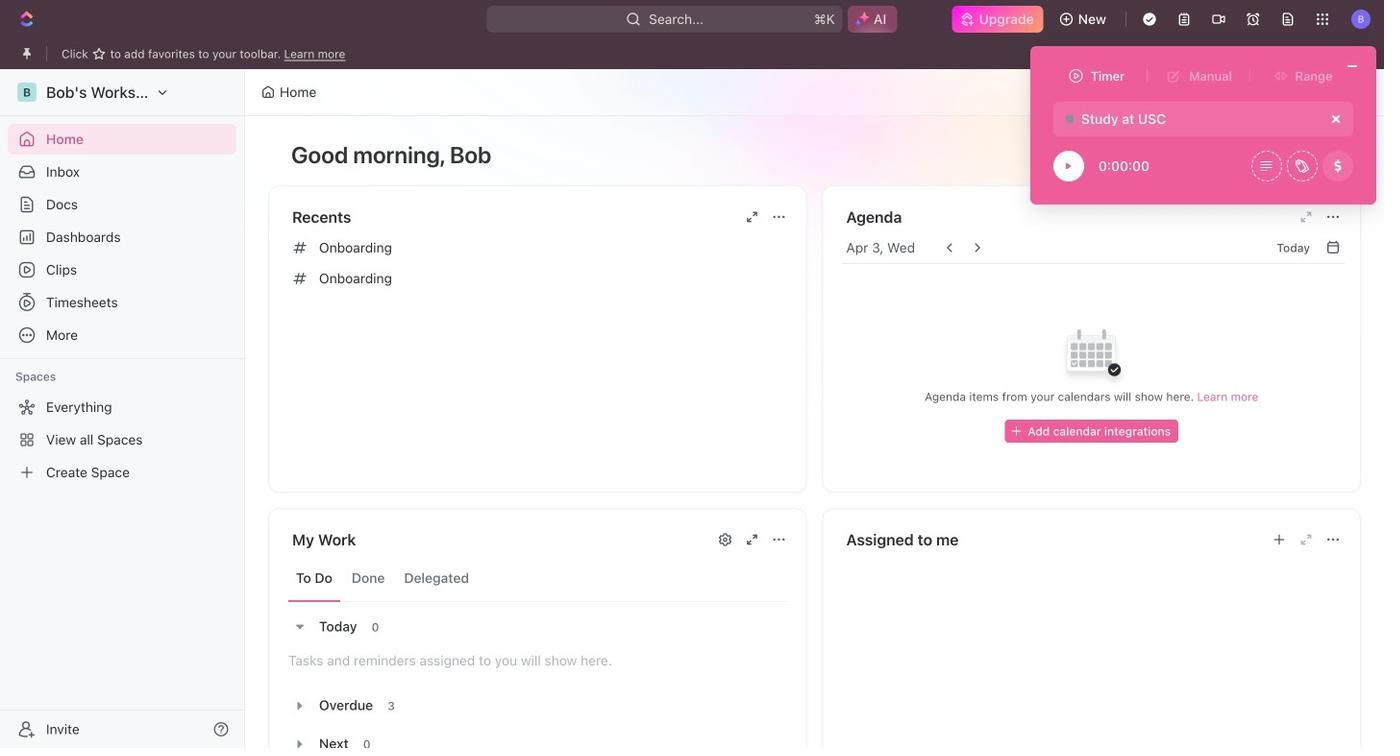 Task type: locate. For each thing, give the bounding box(es) containing it.
tree
[[8, 392, 237, 488]]

tab list
[[288, 556, 787, 603]]

bob's workspace, , element
[[17, 83, 37, 102]]

sidebar navigation
[[0, 69, 249, 749]]

tree inside sidebar navigation
[[8, 392, 237, 488]]



Task type: vqa. For each thing, say whether or not it's contained in the screenshot.
Sidebar navigation
yes



